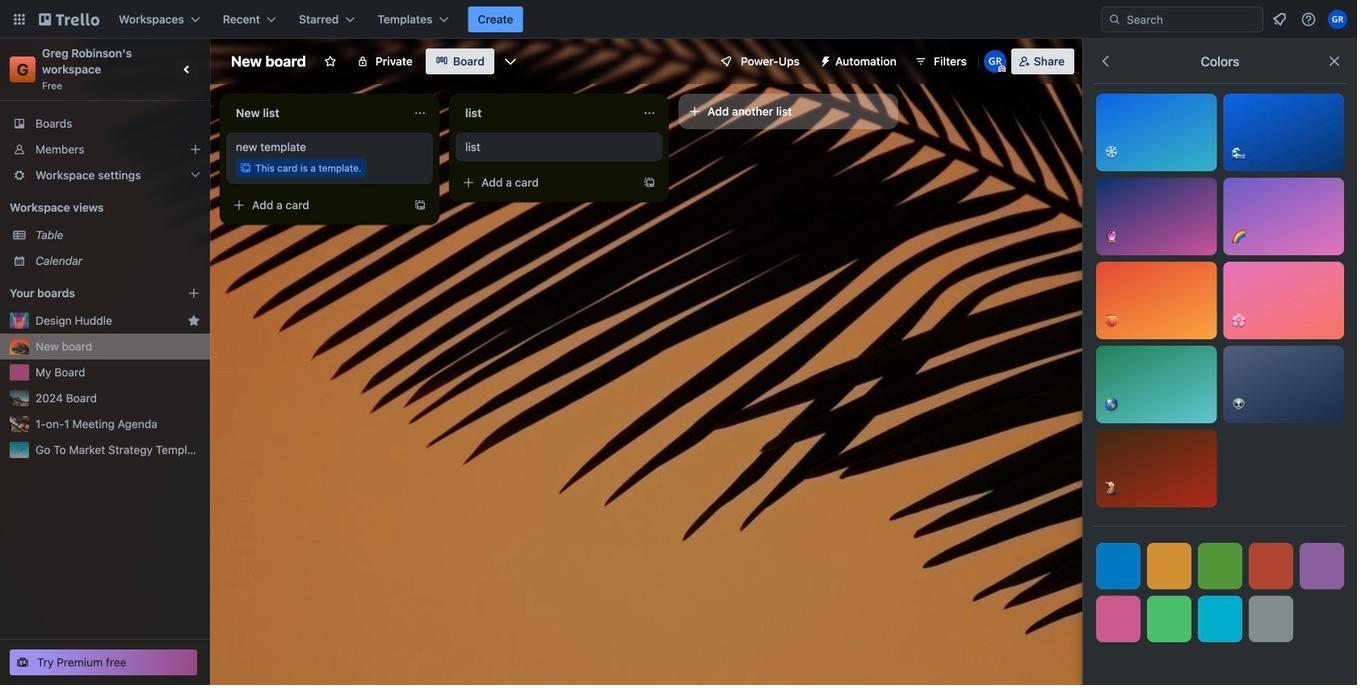 Task type: describe. For each thing, give the bounding box(es) containing it.
customize views image
[[503, 53, 519, 69]]

0 notifications image
[[1270, 10, 1289, 29]]

Board name text field
[[223, 48, 314, 74]]

primary element
[[0, 0, 1357, 39]]

Search field
[[1121, 8, 1263, 31]]

star or unstar board image
[[324, 55, 337, 68]]

back to home image
[[39, 6, 99, 32]]

add board image
[[187, 287, 200, 300]]

0 horizontal spatial greg robinson (gregrobinson96) image
[[984, 50, 1007, 73]]

create from template… image
[[643, 176, 656, 189]]

starred icon image
[[187, 314, 200, 327]]

open information menu image
[[1301, 11, 1317, 27]]



Task type: locate. For each thing, give the bounding box(es) containing it.
None text field
[[456, 100, 637, 126]]

0 vertical spatial greg robinson (gregrobinson96) image
[[1328, 10, 1348, 29]]

sm image
[[813, 48, 835, 71]]

None text field
[[226, 100, 407, 126]]

1 horizontal spatial greg robinson (gregrobinson96) image
[[1328, 10, 1348, 29]]

1 vertical spatial greg robinson (gregrobinson96) image
[[984, 50, 1007, 73]]

greg robinson (gregrobinson96) image
[[1328, 10, 1348, 29], [984, 50, 1007, 73]]

your boards with 6 items element
[[10, 284, 163, 303]]

search image
[[1108, 13, 1121, 26]]

this member is an admin of this board. image
[[998, 65, 1006, 73]]

create from template… image
[[414, 199, 427, 212]]

workspace navigation collapse icon image
[[176, 58, 199, 81]]



Task type: vqa. For each thing, say whether or not it's contained in the screenshot.
Primary element
yes



